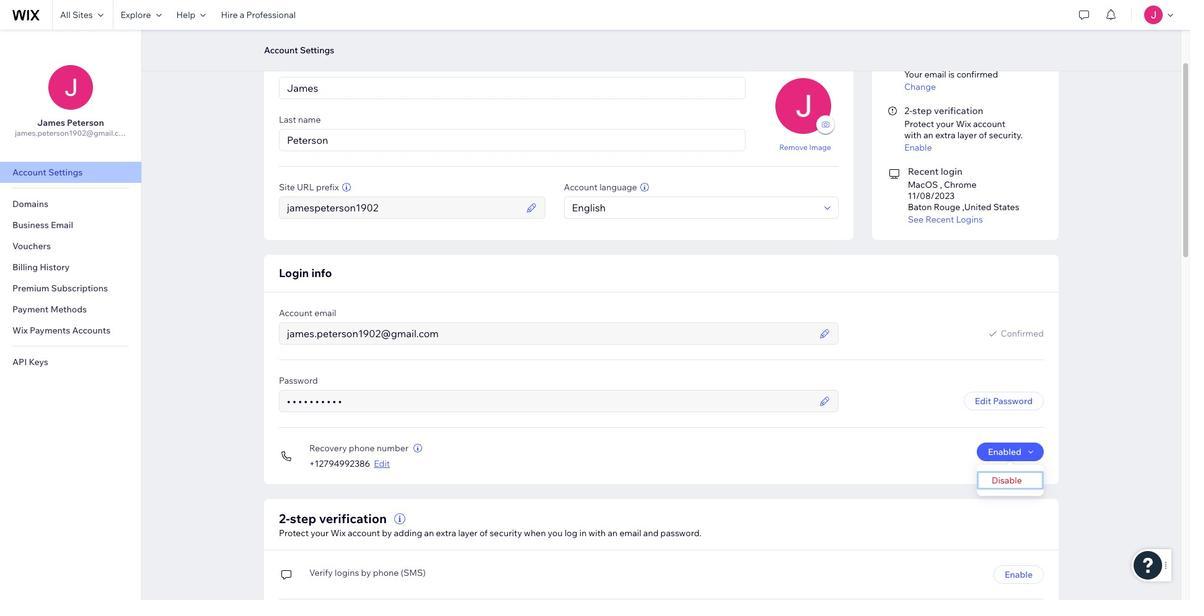 Task type: describe. For each thing, give the bounding box(es) containing it.
sites
[[72, 9, 93, 20]]

remove
[[780, 142, 808, 152]]

disable button
[[977, 471, 1044, 490]]

help
[[176, 9, 196, 20]]

enabled button
[[977, 443, 1044, 461]]

macos
[[908, 179, 938, 190]]

password inside edit password button
[[994, 396, 1033, 407]]

api keys link
[[0, 352, 141, 373]]

edit inside button
[[975, 396, 992, 407]]

step for 2-step verification
[[290, 511, 316, 526]]

settings for account settings link
[[48, 167, 83, 178]]

confirmed
[[1001, 328, 1044, 339]]

account settings button
[[258, 41, 341, 60]]

edit button
[[374, 458, 390, 469]]

you
[[548, 528, 563, 539]]

billing history
[[12, 262, 70, 273]]

james.peterson1902@gmail.com
[[15, 128, 130, 138]]

change button
[[905, 81, 1042, 92]]

1 vertical spatial enable button
[[994, 566, 1044, 584]]

url
[[297, 182, 314, 193]]

login info
[[279, 266, 332, 280]]

account inside the 2-step verification protect your wix account with an extra layer of security. enable
[[974, 118, 1006, 130]]

image inside button
[[810, 142, 831, 152]]

methods
[[50, 304, 87, 315]]

name for first name
[[299, 62, 322, 73]]

account settings for account settings button
[[264, 45, 334, 56]]

login
[[941, 166, 963, 177]]

account info
[[279, 20, 347, 35]]

enable inside the 2-step verification protect your wix account with an extra layer of security. enable
[[905, 142, 932, 153]]

an inside the 2-step verification protect your wix account with an extra layer of security. enable
[[924, 130, 934, 141]]

wix inside sidebar element
[[12, 325, 28, 336]]

,united
[[963, 202, 992, 213]]

api keys
[[12, 357, 48, 368]]

payment methods
[[12, 304, 87, 315]]

verification for 2-step verification
[[319, 511, 387, 526]]

wix payments accounts
[[12, 325, 111, 336]]

1 vertical spatial phone
[[373, 567, 399, 578]]

2-step verification protect your wix account with an extra layer of security. enable
[[905, 105, 1023, 153]]

in
[[580, 528, 587, 539]]

explore
[[121, 9, 151, 20]]

with inside the 2-step verification protect your wix account with an extra layer of security. enable
[[905, 130, 922, 141]]

0 vertical spatial image
[[786, 60, 812, 71]]

when
[[524, 528, 546, 539]]

edit password button
[[964, 392, 1044, 411]]

adding
[[394, 528, 422, 539]]

enabled
[[988, 446, 1022, 458]]

api
[[12, 357, 27, 368]]

see
[[908, 214, 924, 225]]

hire
[[221, 9, 238, 20]]

0 vertical spatial enable button
[[905, 142, 1042, 153]]

0 horizontal spatial layer
[[458, 528, 478, 539]]

remove image
[[780, 142, 831, 152]]

account left language
[[564, 182, 598, 193]]

1 vertical spatial by
[[361, 567, 371, 578]]

a
[[240, 9, 244, 20]]

is
[[949, 69, 955, 80]]

account up account settings button
[[279, 20, 323, 35]]

Enter your last name. text field
[[283, 130, 742, 151]]

+12794992386
[[309, 458, 370, 469]]

see recent logins button
[[908, 214, 1044, 225]]

business
[[12, 220, 49, 231]]

account security
[[887, 25, 968, 38]]

protect inside the 2-step verification protect your wix account with an extra layer of security. enable
[[905, 118, 935, 130]]

your inside the 2-step verification protect your wix account with an extra layer of security. enable
[[936, 118, 955, 130]]

recovery phone number
[[309, 443, 409, 454]]

1 vertical spatial edit
[[374, 458, 390, 469]]

james
[[37, 117, 65, 128]]

help button
[[169, 0, 214, 30]]

1 vertical spatial your
[[311, 528, 329, 539]]

account email
[[279, 308, 336, 319]]

account settings for account settings link
[[12, 167, 83, 178]]

billing
[[12, 262, 38, 273]]

prefix
[[316, 182, 339, 193]]

account up your
[[887, 25, 927, 38]]

email for account
[[315, 308, 336, 319]]

password.
[[661, 528, 702, 539]]

,
[[940, 179, 942, 190]]

sidebar element
[[0, 30, 142, 600]]

1 vertical spatial security
[[490, 528, 522, 539]]

verify logins by phone (sms)
[[309, 567, 426, 578]]

vouchers
[[12, 241, 51, 252]]

peterson
[[67, 117, 104, 128]]

2 vertical spatial email
[[620, 528, 642, 539]]

first
[[279, 62, 297, 73]]

Choose an account name text field
[[283, 197, 523, 218]]

2- for 2-step verification protect your wix account with an extra layer of security. enable
[[905, 105, 913, 117]]

change
[[905, 81, 936, 92]]

2 vertical spatial wix
[[331, 528, 346, 539]]

confirmed
[[957, 69, 998, 80]]

vouchers link
[[0, 236, 141, 257]]

chrome
[[944, 179, 977, 190]]



Task type: locate. For each thing, give the bounding box(es) containing it.
domains
[[12, 198, 48, 210]]

wix down 2-step verification on the bottom of page
[[331, 528, 346, 539]]

1 vertical spatial verification
[[319, 511, 387, 526]]

with right "in"
[[589, 528, 606, 539]]

subscriptions
[[51, 283, 108, 294]]

name for last name
[[298, 114, 321, 125]]

site url prefix
[[279, 182, 339, 193]]

wix payments accounts link
[[0, 320, 141, 341]]

hire a professional link
[[214, 0, 303, 30]]

1 horizontal spatial protect
[[905, 118, 935, 130]]

0 horizontal spatial enable
[[905, 142, 932, 153]]

email left and
[[620, 528, 642, 539]]

1 horizontal spatial of
[[979, 130, 987, 141]]

account settings up domains
[[12, 167, 83, 178]]

1 vertical spatial account settings
[[12, 167, 83, 178]]

business email link
[[0, 215, 141, 236]]

remove image button
[[780, 141, 831, 153]]

settings down account info
[[300, 45, 334, 56]]

1 vertical spatial info
[[312, 266, 332, 280]]

0 vertical spatial your
[[936, 118, 955, 130]]

keys
[[29, 357, 48, 368]]

verification up 'logins'
[[319, 511, 387, 526]]

email
[[51, 220, 73, 231]]

1 horizontal spatial account settings
[[264, 45, 334, 56]]

image
[[786, 60, 812, 71], [810, 142, 831, 152]]

0 horizontal spatial edit
[[374, 458, 390, 469]]

Email address text field
[[283, 323, 816, 344]]

0 horizontal spatial by
[[361, 567, 371, 578]]

0 vertical spatial account settings
[[264, 45, 334, 56]]

1 horizontal spatial password
[[994, 396, 1033, 407]]

email
[[925, 69, 947, 80], [315, 308, 336, 319], [620, 528, 642, 539]]

first name
[[279, 62, 322, 73]]

layer inside the 2-step verification protect your wix account with an extra layer of security. enable
[[958, 130, 977, 141]]

verification inside the 2-step verification protect your wix account with an extra layer of security. enable
[[934, 105, 984, 117]]

settings
[[300, 45, 334, 56], [48, 167, 83, 178]]

0 vertical spatial settings
[[300, 45, 334, 56]]

2-step verification
[[279, 511, 387, 526]]

2 horizontal spatial an
[[924, 130, 934, 141]]

login
[[279, 266, 309, 280]]

(sms)
[[401, 567, 426, 578]]

1 vertical spatial enable
[[1005, 569, 1033, 580]]

1 horizontal spatial email
[[620, 528, 642, 539]]

phone left (sms)
[[373, 567, 399, 578]]

+12794992386 edit
[[309, 458, 390, 469]]

account settings link
[[0, 162, 141, 183]]

edit up the enabled
[[975, 396, 992, 407]]

0 vertical spatial edit
[[975, 396, 992, 407]]

of
[[979, 130, 987, 141], [480, 528, 488, 539]]

Enter your first name. text field
[[283, 78, 742, 99]]

payments
[[30, 325, 70, 336]]

recent down rouge
[[926, 214, 955, 225]]

verification
[[934, 105, 984, 117], [319, 511, 387, 526]]

0 horizontal spatial with
[[589, 528, 606, 539]]

0 horizontal spatial extra
[[436, 528, 456, 539]]

1 horizontal spatial verification
[[934, 105, 984, 117]]

baton
[[908, 202, 932, 213]]

1 horizontal spatial 2-
[[905, 105, 913, 117]]

protect your wix account by adding an extra layer of security when you log in with an email and password.
[[279, 528, 702, 539]]

0 horizontal spatial your
[[311, 528, 329, 539]]

2 horizontal spatial wix
[[957, 118, 972, 130]]

0 vertical spatial password
[[279, 375, 318, 386]]

0 vertical spatial wix
[[957, 118, 972, 130]]

email for your
[[925, 69, 947, 80]]

accounts
[[72, 325, 111, 336]]

1 vertical spatial password
[[994, 396, 1033, 407]]

2-
[[905, 105, 913, 117], [279, 511, 290, 526]]

extra inside the 2-step verification protect your wix account with an extra layer of security. enable
[[936, 130, 956, 141]]

payment methods link
[[0, 299, 141, 320]]

settings for account settings button
[[300, 45, 334, 56]]

0 vertical spatial verification
[[934, 105, 984, 117]]

1 horizontal spatial security
[[929, 25, 968, 38]]

layer
[[958, 130, 977, 141], [458, 528, 478, 539]]

recent
[[908, 166, 939, 177], [926, 214, 955, 225]]

1 horizontal spatial with
[[905, 130, 922, 141]]

account inside sidebar element
[[12, 167, 46, 178]]

1 vertical spatial with
[[589, 528, 606, 539]]

2- for 2-step verification
[[279, 511, 290, 526]]

phone up +12794992386 edit on the bottom of page
[[349, 443, 375, 454]]

premium subscriptions
[[12, 283, 108, 294]]

last
[[279, 114, 296, 125]]

states
[[994, 202, 1020, 213]]

billing history link
[[0, 257, 141, 278]]

0 horizontal spatial 2-
[[279, 511, 290, 526]]

0 vertical spatial name
[[299, 62, 322, 73]]

professional
[[246, 9, 296, 20]]

account settings up first name
[[264, 45, 334, 56]]

1 vertical spatial step
[[290, 511, 316, 526]]

verification for 2-step verification protect your wix account with an extra layer of security. enable
[[934, 105, 984, 117]]

name right 'last'
[[298, 114, 321, 125]]

1 horizontal spatial layer
[[958, 130, 977, 141]]

account down login
[[279, 308, 313, 319]]

rouge
[[934, 202, 961, 213]]

account settings inside sidebar element
[[12, 167, 83, 178]]

business email
[[12, 220, 73, 231]]

11/08/2023
[[908, 190, 955, 202]]

your
[[936, 118, 955, 130], [311, 528, 329, 539]]

payment
[[12, 304, 49, 315]]

history
[[40, 262, 70, 273]]

0 vertical spatial security
[[929, 25, 968, 38]]

None text field
[[283, 391, 816, 412]]

0 vertical spatial protect
[[905, 118, 935, 130]]

1 vertical spatial wix
[[12, 325, 28, 336]]

step for 2-step verification protect your wix account with an extra layer of security. enable
[[913, 105, 932, 117]]

extra right adding
[[436, 528, 456, 539]]

1 vertical spatial name
[[298, 114, 321, 125]]

edit down number
[[374, 458, 390, 469]]

info for account info
[[326, 20, 347, 35]]

logins
[[335, 567, 359, 578]]

1 horizontal spatial step
[[913, 105, 932, 117]]

account
[[279, 20, 323, 35], [887, 25, 927, 38], [264, 45, 298, 56], [12, 167, 46, 178], [564, 182, 598, 193], [279, 308, 313, 319]]

wix down change 'button'
[[957, 118, 972, 130]]

0 vertical spatial info
[[326, 20, 347, 35]]

edit
[[975, 396, 992, 407], [374, 458, 390, 469]]

disable
[[992, 475, 1022, 486]]

layer right adding
[[458, 528, 478, 539]]

info for login info
[[312, 266, 332, 280]]

0 horizontal spatial verification
[[319, 511, 387, 526]]

settings inside sidebar element
[[48, 167, 83, 178]]

of left security.
[[979, 130, 987, 141]]

1 horizontal spatial an
[[608, 528, 618, 539]]

phone
[[349, 443, 375, 454], [373, 567, 399, 578]]

1 horizontal spatial enable
[[1005, 569, 1033, 580]]

1 vertical spatial 2-
[[279, 511, 290, 526]]

wix down payment
[[12, 325, 28, 336]]

premium subscriptions link
[[0, 278, 141, 299]]

your down 2-step verification on the bottom of page
[[311, 528, 329, 539]]

of left when
[[480, 528, 488, 539]]

last name
[[279, 114, 321, 125]]

with down change at top right
[[905, 130, 922, 141]]

an right "in"
[[608, 528, 618, 539]]

your
[[905, 69, 923, 80]]

log
[[565, 528, 578, 539]]

account settings
[[264, 45, 334, 56], [12, 167, 83, 178]]

step
[[913, 105, 932, 117], [290, 511, 316, 526]]

0 vertical spatial recent
[[908, 166, 939, 177]]

0 vertical spatial of
[[979, 130, 987, 141]]

0 horizontal spatial password
[[279, 375, 318, 386]]

1 vertical spatial settings
[[48, 167, 83, 178]]

0 horizontal spatial account settings
[[12, 167, 83, 178]]

recovery
[[309, 443, 347, 454]]

security
[[929, 25, 968, 38], [490, 528, 522, 539]]

0 horizontal spatial protect
[[279, 528, 309, 539]]

account up "first"
[[264, 45, 298, 56]]

step inside the 2-step verification protect your wix account with an extra layer of security. enable
[[913, 105, 932, 117]]

1 vertical spatial recent
[[926, 214, 955, 225]]

0 vertical spatial step
[[913, 105, 932, 117]]

email down login info
[[315, 308, 336, 319]]

1 horizontal spatial edit
[[975, 396, 992, 407]]

step down change at top right
[[913, 105, 932, 117]]

settings up domains link
[[48, 167, 83, 178]]

0 horizontal spatial account
[[348, 528, 380, 539]]

account down 2-step verification on the bottom of page
[[348, 528, 380, 539]]

account down change 'button'
[[974, 118, 1006, 130]]

wix inside the 2-step verification protect your wix account with an extra layer of security. enable
[[957, 118, 972, 130]]

1 horizontal spatial settings
[[300, 45, 334, 56]]

premium
[[12, 283, 49, 294]]

number
[[377, 443, 409, 454]]

site
[[279, 182, 295, 193]]

enable
[[905, 142, 932, 153], [1005, 569, 1033, 580]]

of inside the 2-step verification protect your wix account with an extra layer of security. enable
[[979, 130, 987, 141]]

step up 'verify'
[[290, 511, 316, 526]]

protect down change at top right
[[905, 118, 935, 130]]

0 horizontal spatial of
[[480, 528, 488, 539]]

account settings inside button
[[264, 45, 334, 56]]

0 horizontal spatial settings
[[48, 167, 83, 178]]

1 horizontal spatial wix
[[331, 528, 346, 539]]

0 vertical spatial layer
[[958, 130, 977, 141]]

info
[[326, 20, 347, 35], [312, 266, 332, 280]]

0 vertical spatial email
[[925, 69, 947, 80]]

all
[[60, 9, 71, 20]]

by right 'logins'
[[361, 567, 371, 578]]

settings inside button
[[300, 45, 334, 56]]

domains link
[[0, 193, 141, 215]]

protect down 2-step verification on the bottom of page
[[279, 528, 309, 539]]

2 horizontal spatial email
[[925, 69, 947, 80]]

0 vertical spatial extra
[[936, 130, 956, 141]]

extra up login
[[936, 130, 956, 141]]

info up account settings button
[[326, 20, 347, 35]]

0 vertical spatial phone
[[349, 443, 375, 454]]

layer left security.
[[958, 130, 977, 141]]

and
[[644, 528, 659, 539]]

verification down change 'button'
[[934, 105, 984, 117]]

security left when
[[490, 528, 522, 539]]

edit password
[[975, 396, 1033, 407]]

1 horizontal spatial account
[[974, 118, 1006, 130]]

info right login
[[312, 266, 332, 280]]

james peterson james.peterson1902@gmail.com
[[15, 117, 130, 138]]

security up is
[[929, 25, 968, 38]]

0 vertical spatial 2-
[[905, 105, 913, 117]]

0 horizontal spatial wix
[[12, 325, 28, 336]]

enable inside button
[[1005, 569, 1033, 580]]

email inside the your email is confirmed change
[[925, 69, 947, 80]]

0 vertical spatial enable
[[905, 142, 932, 153]]

1 vertical spatial email
[[315, 308, 336, 319]]

language
[[600, 182, 637, 193]]

1 vertical spatial extra
[[436, 528, 456, 539]]

0 vertical spatial with
[[905, 130, 922, 141]]

with
[[905, 130, 922, 141], [589, 528, 606, 539]]

by
[[382, 528, 392, 539], [361, 567, 371, 578]]

1 horizontal spatial extra
[[936, 130, 956, 141]]

by left adding
[[382, 528, 392, 539]]

hire a professional
[[221, 9, 296, 20]]

1 vertical spatial image
[[810, 142, 831, 152]]

0 horizontal spatial step
[[290, 511, 316, 526]]

0 horizontal spatial security
[[490, 528, 522, 539]]

an right adding
[[424, 528, 434, 539]]

1 horizontal spatial your
[[936, 118, 955, 130]]

1 vertical spatial account
[[348, 528, 380, 539]]

security.
[[989, 130, 1023, 141]]

your email is confirmed change
[[905, 69, 998, 92]]

1 vertical spatial protect
[[279, 528, 309, 539]]

1 horizontal spatial by
[[382, 528, 392, 539]]

2- inside the 2-step verification protect your wix account with an extra layer of security. enable
[[905, 105, 913, 117]]

account up domains
[[12, 167, 46, 178]]

your down the your email is confirmed change
[[936, 118, 955, 130]]

logins
[[956, 214, 983, 225]]

0 horizontal spatial an
[[424, 528, 434, 539]]

account inside button
[[264, 45, 298, 56]]

verify
[[309, 567, 333, 578]]

an down change at top right
[[924, 130, 934, 141]]

recent up macos
[[908, 166, 939, 177]]

None field
[[569, 197, 821, 218]]

0 vertical spatial account
[[974, 118, 1006, 130]]

an
[[924, 130, 934, 141], [424, 528, 434, 539], [608, 528, 618, 539]]

all sites
[[60, 9, 93, 20]]

email left is
[[925, 69, 947, 80]]

name down account settings button
[[299, 62, 322, 73]]

1 vertical spatial layer
[[458, 528, 478, 539]]

1 vertical spatial of
[[480, 528, 488, 539]]

0 horizontal spatial email
[[315, 308, 336, 319]]

recent login macos , chrome 11/08/2023 baton rouge ,united states see recent logins
[[908, 166, 1020, 225]]

0 vertical spatial by
[[382, 528, 392, 539]]

account
[[974, 118, 1006, 130], [348, 528, 380, 539]]



Task type: vqa. For each thing, say whether or not it's contained in the screenshot.
"number"
yes



